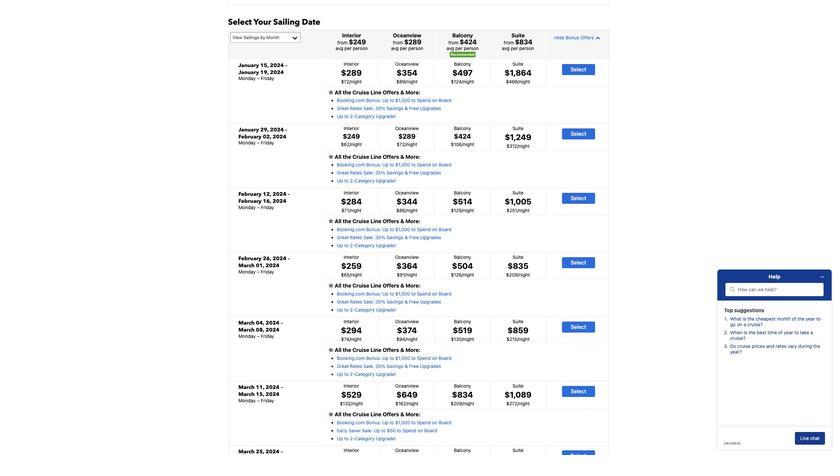 Task type: vqa. For each thing, say whether or not it's contained in the screenshot.
5 Night Bahamas & Perfect Day's No Interest or Approval: Book with No Cruise Payment Due Today link
no



Task type: describe. For each thing, give the bounding box(es) containing it.
view sailings by month
[[233, 35, 279, 40]]

offers for $649
[[383, 412, 399, 418]]

2 february from the top
[[238, 191, 262, 198]]

oceanview $289 $72 / night
[[395, 126, 419, 147]]

suite for $1,005
[[513, 190, 524, 196]]

oceanview $374 $94 / night
[[395, 319, 419, 343]]

night for interior $294 $74 / night
[[351, 337, 362, 343]]

from for $834
[[504, 40, 514, 46]]

board for $834
[[439, 420, 452, 426]]

$504
[[452, 262, 473, 271]]

$835
[[508, 262, 529, 271]]

cruise for $259
[[353, 283, 369, 289]]

recommended image
[[450, 52, 476, 58]]

great rates sale: 35% savings & free upgrades link for $289
[[337, 170, 441, 176]]

$497
[[452, 68, 473, 77]]

by
[[260, 35, 265, 40]]

spend for $649
[[417, 420, 431, 426]]

night for interior $249 $62 / night
[[351, 142, 362, 147]]

per for $249
[[345, 46, 352, 51]]

hide
[[555, 35, 564, 40]]

all for $529
[[335, 412, 342, 418]]

cruise for $289
[[353, 89, 369, 95]]

3 february from the top
[[238, 198, 262, 205]]

$129
[[451, 208, 462, 213]]

suite $1,864 $466 / night
[[505, 61, 532, 84]]

12,
[[263, 191, 271, 198]]

more: for $289
[[406, 154, 421, 160]]

friday for $249
[[261, 140, 274, 146]]

$289 for interior $289 $72 / night
[[341, 68, 362, 77]]

$529
[[341, 391, 362, 400]]

/ for suite $1,005 $251 / night
[[517, 208, 519, 213]]

booking.com bonus: up to $1,000 to spend on board early saver sale: up to $50 to spend on board up to 2-category upgrade!
[[337, 420, 452, 442]]

$259
[[341, 262, 362, 271]]

balcony for $497
[[454, 61, 471, 67]]

$106
[[451, 142, 462, 147]]

suite $1,249 $312 / night
[[505, 126, 531, 149]]

february 26, 2024 – march 01, 2024 monday – friday
[[238, 255, 290, 275]]

suite for from
[[511, 32, 525, 39]]

booking.com for $294
[[337, 356, 365, 362]]

balcony from $424 avg per person
[[447, 32, 479, 51]]

night for suite $1,864 $466 / night
[[519, 79, 530, 84]]

balcony $497 $124 / night
[[451, 61, 474, 84]]

offers for $374
[[383, 348, 399, 354]]

savings for $374
[[387, 364, 403, 370]]

upgrades for $354
[[420, 106, 441, 111]]

oceanview for $354
[[395, 61, 419, 67]]

the for $529
[[343, 412, 351, 418]]

upgrade! inside booking.com bonus: up to $1,000 to spend on board early saver sale: up to $50 to spend on board up to 2-category upgrade!
[[376, 436, 396, 442]]

interior $249 $62 / night
[[341, 126, 362, 147]]

all the cruise line offers & more: for $289
[[333, 89, 421, 95]]

suite for $835
[[513, 255, 524, 260]]

$1,089
[[505, 391, 532, 400]]

all for $289
[[335, 89, 342, 95]]

january 15, 2024 – january 19, 2024 monday – friday
[[238, 62, 287, 81]]

$424 inside the balcony from $424 avg per person
[[460, 38, 477, 46]]

your
[[254, 17, 271, 28]]

$65
[[341, 272, 350, 278]]

interior $284 $71 / night
[[341, 190, 362, 213]]

interior $289 $72 / night
[[341, 61, 362, 84]]

booking.com for $289
[[337, 98, 365, 103]]

from for $289
[[393, 40, 403, 46]]

category for $289
[[355, 114, 375, 119]]

$251
[[507, 208, 517, 213]]

$294
[[341, 326, 362, 336]]

15, inside 'march 11, 2024 – march 15, 2024 monday – friday'
[[256, 391, 264, 399]]

view
[[233, 35, 242, 40]]

$74
[[341, 337, 349, 343]]

great rates sale: 35% savings & free upgrades link for $374
[[337, 364, 441, 370]]

select your sailing date
[[228, 17, 320, 28]]

$1,005
[[505, 197, 531, 207]]

2 march from the top
[[238, 320, 255, 327]]

$519
[[453, 326, 472, 336]]

$364
[[397, 262, 417, 271]]

monday for $259
[[238, 269, 256, 275]]

$514
[[453, 197, 472, 207]]

star image for $289
[[329, 90, 333, 95]]

rates for $294
[[350, 364, 362, 370]]

interior $294 $74 / night
[[341, 319, 362, 343]]

$834 inside suite from $834 avg per person
[[515, 38, 533, 46]]

free for $289
[[409, 170, 419, 176]]

19,
[[260, 69, 269, 76]]

$86
[[396, 208, 405, 213]]

rates for $284
[[350, 235, 362, 240]]

great for $284
[[337, 235, 349, 240]]

avg for $424
[[447, 46, 454, 51]]

$124
[[451, 79, 462, 84]]

/ for suite $1,864 $466 / night
[[518, 79, 519, 84]]

oceanview $649 $162 / night
[[395, 384, 419, 407]]

$89
[[396, 79, 405, 84]]

01,
[[256, 262, 264, 270]]

oceanview for $344
[[395, 190, 419, 196]]

16,
[[263, 198, 271, 205]]

offers for $289
[[383, 154, 399, 160]]

february 12, 2024 – february 16, 2024 monday – friday
[[238, 191, 290, 210]]

oceanview $354 $89 / night
[[395, 61, 419, 84]]

sailing list element
[[228, 59, 609, 456]]

$272
[[506, 401, 518, 407]]

date
[[302, 17, 320, 28]]

balcony $424 $106 / night
[[451, 126, 474, 147]]

upgrade! for $364
[[376, 307, 396, 313]]

night for oceanview $364 $91 / night
[[406, 272, 417, 278]]

$466
[[506, 79, 518, 84]]

select for $1,005's select link
[[571, 196, 586, 202]]

upgrades for $364
[[420, 299, 441, 305]]

11,
[[256, 384, 264, 392]]

select for select link corresponding to $1,089
[[571, 389, 586, 395]]

15, inside january 15, 2024 – january 19, 2024 monday – friday
[[260, 62, 269, 69]]

$1,000 for $354
[[395, 98, 410, 103]]

line for $249
[[371, 154, 382, 160]]

oceanview $364 $91 / night
[[395, 255, 419, 278]]

savings for $289
[[387, 170, 403, 176]]

spend for $289
[[417, 162, 431, 168]]

select for $1,864's select link
[[571, 66, 586, 72]]

suite $859 $215 / night
[[507, 319, 530, 343]]

up to 2-category upgrade! link for $294
[[337, 372, 396, 378]]

$249 inside "interior $249 $62 / night"
[[343, 133, 360, 140]]

balcony $514 $129 / night
[[451, 190, 474, 213]]

$649
[[396, 391, 418, 400]]

interior for from
[[342, 32, 361, 39]]

suite for $1,864
[[513, 61, 524, 67]]

monday for $249
[[238, 140, 256, 146]]

$859
[[508, 326, 529, 336]]

$312
[[507, 143, 517, 149]]

$126
[[451, 272, 462, 278]]

2 january from the top
[[238, 69, 259, 76]]

suite from $834 avg per person
[[502, 32, 534, 51]]

upgrades for $289
[[420, 170, 441, 176]]

board for $514
[[439, 227, 452, 232]]

35% for $364
[[375, 299, 385, 305]]

up to 2-category upgrade! link for $249
[[337, 178, 396, 184]]

oceanview $344 $86 / night
[[395, 190, 419, 213]]

$94
[[396, 337, 405, 343]]

cruise for $294
[[353, 348, 369, 354]]

$289 inside oceanview from $289 avg per person
[[404, 38, 421, 46]]

person for $424
[[464, 46, 479, 51]]

great for $294
[[337, 364, 349, 370]]

january for $249
[[238, 126, 259, 134]]

march 04, 2024 – march 08, 2024 monday – friday
[[238, 320, 283, 339]]

suite $1,005 $251 / night
[[505, 190, 531, 213]]

board for $519
[[439, 356, 452, 362]]

$91
[[397, 272, 405, 278]]

select for $1,249 select link
[[571, 131, 586, 137]]

select link for $1,249
[[562, 129, 595, 140]]

category inside booking.com bonus: up to $1,000 to spend on board early saver sale: up to $50 to spend on board up to 2-category upgrade!
[[355, 436, 375, 442]]

$130
[[451, 337, 462, 343]]

booking.com bonus: up to $1,000 to spend on board link for $364
[[337, 291, 452, 297]]

interior $529 $132 / night
[[340, 384, 363, 407]]

night for oceanview $354 $89 / night
[[407, 79, 418, 84]]

balcony for $834
[[454, 384, 471, 389]]

suite for $1,249
[[513, 126, 524, 131]]

the for $289
[[343, 89, 351, 95]]

sale: for $259
[[363, 299, 374, 305]]

cruise for $284
[[353, 218, 369, 224]]

sale: for $529
[[362, 428, 373, 434]]

2- for $289
[[350, 114, 355, 119]]

all the cruise line offers & more: for $249
[[333, 154, 421, 160]]

35% for $289
[[375, 170, 385, 176]]

$132
[[340, 401, 351, 407]]

/ for balcony $514 $129 / night
[[462, 208, 463, 213]]

star image for $249
[[329, 154, 333, 160]]

booking.com bonus: up to $1,000 to spend on board great rates sale: 35% savings & free upgrades up to 2-category upgrade! for $344
[[337, 227, 452, 248]]

04,
[[256, 320, 264, 327]]



Task type: locate. For each thing, give the bounding box(es) containing it.
up to 2-category upgrade! link for $259
[[337, 307, 396, 313]]

upgrade! up oceanview $344 $86 / night
[[376, 178, 396, 184]]

4 line from the top
[[371, 283, 382, 289]]

balcony $834 $209 / night
[[451, 384, 474, 407]]

/ for oceanview $289 $72 / night
[[405, 142, 406, 147]]

the down interior $289 $72 / night on the left of the page
[[343, 89, 351, 95]]

/ for interior $284 $71 / night
[[349, 208, 350, 213]]

balcony inside 'balcony $514 $129 / night'
[[454, 190, 471, 196]]

0 horizontal spatial $209
[[451, 401, 462, 407]]

4 per from the left
[[511, 46, 518, 51]]

more: down $354
[[406, 89, 421, 95]]

the down "$74"
[[343, 348, 351, 354]]

booking.com up 'saver'
[[337, 420, 365, 426]]

4 cruise from the top
[[353, 283, 369, 289]]

per inside oceanview from $289 avg per person
[[400, 46, 407, 51]]

per
[[345, 46, 352, 51], [400, 46, 407, 51], [455, 46, 463, 51], [511, 46, 518, 51]]

upgrade! for $374
[[376, 372, 396, 378]]

interior inside interior $259 $65 / night
[[344, 255, 359, 260]]

all the cruise line offers & more: up early saver sale: up to $50 to spend on board link
[[333, 412, 421, 418]]

up to 2-category upgrade! link up interior $284 $71 / night
[[337, 178, 396, 184]]

3 line from the top
[[371, 218, 382, 224]]

interior inside interior $294 $74 / night
[[344, 319, 359, 325]]

$1,000 down $86 at the left
[[395, 227, 410, 232]]

up to 2-category upgrade! link up interior $294 $74 / night in the bottom left of the page
[[337, 307, 396, 313]]

$1,249
[[505, 133, 531, 142]]

night inside interior $289 $72 / night
[[351, 79, 362, 84]]

booking.com bonus: up to $1,000 to spend on board great rates sale: 35% savings & free upgrades up to 2-category upgrade! down $86 at the left
[[337, 227, 452, 248]]

all the cruise line offers & more:
[[333, 89, 421, 95], [333, 154, 421, 160], [333, 218, 421, 224], [333, 283, 421, 289], [333, 348, 421, 354], [333, 412, 421, 418]]

5 star image from the top
[[329, 412, 333, 418]]

january inside january 29, 2024 – february 02, 2024 monday – friday
[[238, 126, 259, 134]]

5 savings from the top
[[387, 364, 403, 370]]

cruise down interior $289 $72 / night on the left of the page
[[353, 89, 369, 95]]

02,
[[263, 133, 271, 141]]

$1,000 for $289
[[395, 162, 410, 168]]

suite
[[511, 32, 525, 39], [513, 61, 524, 67], [513, 126, 524, 131], [513, 190, 524, 196], [513, 255, 524, 260], [513, 319, 524, 325], [513, 384, 524, 389], [513, 448, 524, 454]]

/ inside interior $294 $74 / night
[[349, 337, 351, 343]]

/ for suite $859 $215 / night
[[517, 337, 519, 343]]

1 more: from the top
[[406, 89, 421, 95]]

offers down oceanview $289 $72 / night
[[383, 154, 399, 160]]

rates up "interior $249 $62 / night" on the top
[[350, 106, 362, 111]]

sale: for $289
[[363, 106, 374, 111]]

sale: for $284
[[363, 235, 374, 240]]

$162
[[395, 401, 406, 407]]

line for $259
[[371, 283, 382, 289]]

balcony for $519
[[454, 319, 471, 325]]

the down $71
[[343, 218, 351, 224]]

cruise down $284
[[353, 218, 369, 224]]

1 march from the top
[[238, 262, 255, 270]]

6 booking.com bonus: up to $1,000 to spend on board link from the top
[[337, 420, 452, 426]]

$1,864
[[505, 68, 532, 77]]

$834 inside balcony $834 $209 / night
[[452, 391, 473, 400]]

booking.com bonus: up to $1,000 to spend on board link for $289
[[337, 162, 452, 168]]

6 all from the top
[[335, 412, 342, 418]]

$249 up interior $289 $72 / night on the left of the page
[[349, 38, 366, 46]]

all the cruise line offers & more: down $94
[[333, 348, 421, 354]]

rates up interior $529 $132 / night
[[350, 364, 362, 370]]

monday inside february 26, 2024 – march 01, 2024 monday – friday
[[238, 269, 256, 275]]

booking.com bonus: up to $1,000 to spend on board great rates sale: 35% savings & free upgrades up to 2-category upgrade! down $94
[[337, 356, 452, 378]]

night for balcony $834 $209 / night
[[464, 401, 474, 407]]

6 booking.com from the top
[[337, 420, 365, 426]]

/ for balcony $519 $130 / night
[[462, 337, 463, 343]]

/ inside suite $1,089 $272 / night
[[518, 401, 519, 407]]

booking.com bonus: up to $1,000 to spend on board link for $354
[[337, 98, 452, 103]]

suite for $859
[[513, 319, 524, 325]]

3 up to 2-category upgrade! link from the top
[[337, 243, 396, 248]]

15,
[[260, 62, 269, 69], [256, 391, 264, 399]]

march inside february 26, 2024 – march 01, 2024 monday – friday
[[238, 262, 255, 270]]

night inside interior $529 $132 / night
[[352, 401, 363, 407]]

29,
[[260, 126, 269, 134]]

all for $259
[[335, 283, 342, 289]]

category
[[355, 114, 375, 119], [355, 178, 375, 184], [355, 243, 375, 248], [355, 307, 375, 313], [355, 372, 375, 378], [355, 436, 375, 442]]

/ for balcony $497 $124 / night
[[462, 79, 463, 84]]

26,
[[263, 255, 271, 263]]

5 free from the top
[[409, 364, 419, 370]]

08,
[[256, 327, 264, 334]]

$50
[[387, 428, 396, 434]]

person up suite $1,864 $466 / night
[[519, 46, 534, 51]]

2 rates from the top
[[350, 170, 362, 176]]

/ inside "balcony $424 $106 / night"
[[462, 142, 463, 147]]

person inside oceanview from $289 avg per person
[[408, 46, 423, 51]]

night for balcony $497 $124 / night
[[463, 79, 474, 84]]

booking.com bonus: up to $1,000 to spend on board link for $344
[[337, 227, 452, 232]]

on for $649
[[432, 420, 438, 426]]

friday inside january 15, 2024 – january 19, 2024 monday – friday
[[261, 76, 274, 81]]

0 horizontal spatial $72
[[341, 79, 349, 84]]

friday for $284
[[261, 205, 274, 210]]

1 january from the top
[[238, 62, 259, 69]]

2-
[[350, 114, 355, 119], [350, 178, 355, 184], [350, 243, 355, 248], [350, 307, 355, 313], [350, 372, 355, 378], [350, 436, 355, 442]]

1 horizontal spatial $834
[[515, 38, 533, 46]]

interior for $294
[[344, 319, 359, 325]]

february left 26,
[[238, 255, 262, 263]]

up to 2-category upgrade! link down 'saver'
[[337, 436, 396, 442]]

night inside oceanview $354 $89 / night
[[407, 79, 418, 84]]

2 line from the top
[[371, 154, 382, 160]]

2 friday from the top
[[261, 140, 274, 146]]

booking.com for $259
[[337, 291, 365, 297]]

$209 for $835
[[506, 272, 518, 278]]

night inside interior $259 $65 / night
[[351, 272, 362, 278]]

per up interior $289 $72 / night on the left of the page
[[345, 46, 352, 51]]

per inside interior from $249 avg per person
[[345, 46, 352, 51]]

1 vertical spatial 15,
[[256, 391, 264, 399]]

oceanview from $289 avg per person
[[391, 32, 423, 51]]

offers inside hide bonus offers link
[[581, 35, 594, 40]]

2 the from the top
[[343, 154, 351, 160]]

per up oceanview $354 $89 / night
[[400, 46, 407, 51]]

booking.com bonus: up to $1,000 to spend on board link down oceanview $289 $72 / night
[[337, 162, 452, 168]]

night inside oceanview $374 $94 / night
[[407, 337, 418, 343]]

$424
[[460, 38, 477, 46], [454, 133, 471, 140]]

/ inside 'balcony $514 $129 / night'
[[462, 208, 463, 213]]

night inside interior $294 $74 / night
[[351, 337, 362, 343]]

avg
[[336, 46, 343, 51], [391, 46, 399, 51], [447, 46, 454, 51], [502, 46, 510, 51]]

booking.com bonus: up to $1,000 to spend on board link down $94
[[337, 356, 452, 362]]

person inside the balcony from $424 avg per person
[[464, 46, 479, 51]]

balcony
[[452, 32, 473, 39], [454, 61, 471, 67], [454, 126, 471, 131], [454, 190, 471, 196], [454, 255, 471, 260], [454, 319, 471, 325], [454, 384, 471, 389], [454, 448, 471, 454]]

/ for interior $289 $72 / night
[[349, 79, 351, 84]]

1 horizontal spatial $72
[[397, 142, 405, 147]]

more: down $374
[[406, 348, 421, 354]]

all down '$62'
[[335, 154, 342, 160]]

$344
[[397, 197, 417, 207]]

5 upgrade! from the top
[[376, 372, 396, 378]]

great down '$62'
[[337, 170, 349, 176]]

per inside suite from $834 avg per person
[[511, 46, 518, 51]]

/ for suite $1,089 $272 / night
[[518, 401, 519, 407]]

free for $344
[[409, 235, 419, 240]]

5 $1,000 from the top
[[395, 356, 410, 362]]

avg up recommended image
[[447, 46, 454, 51]]

rates for $259
[[350, 299, 362, 305]]

star image
[[329, 90, 333, 95], [329, 154, 333, 160], [329, 219, 333, 224], [329, 348, 333, 353], [329, 412, 333, 418]]

free up oceanview $364 $91 / night at the bottom
[[409, 235, 419, 240]]

bonus:
[[366, 98, 381, 103], [366, 162, 381, 168], [366, 227, 381, 232], [366, 291, 381, 297], [366, 356, 381, 362], [366, 420, 381, 426]]

on for $354
[[432, 98, 438, 103]]

all the cruise line offers & more: for $294
[[333, 348, 421, 354]]

$1,000 down $89
[[395, 98, 410, 103]]

booking.com for $529
[[337, 420, 365, 426]]

1 great rates sale: 35% savings & free upgrades link from the top
[[337, 106, 441, 111]]

from up suite $1,864 $466 / night
[[504, 40, 514, 46]]

0 vertical spatial $249
[[349, 38, 366, 46]]

/ inside interior $289 $72 / night
[[349, 79, 351, 84]]

sale:
[[363, 106, 374, 111], [363, 170, 374, 176], [363, 235, 374, 240], [363, 299, 374, 305], [363, 364, 374, 370], [362, 428, 373, 434]]

board for $497
[[439, 98, 452, 103]]

4 march from the top
[[238, 384, 255, 392]]

/ for oceanview $344 $86 / night
[[405, 208, 407, 213]]

3 booking.com bonus: up to $1,000 to spend on board great rates sale: 35% savings & free upgrades up to 2-category upgrade! from the top
[[337, 227, 452, 248]]

the for $284
[[343, 218, 351, 224]]

5 up to 2-category upgrade! link from the top
[[337, 372, 396, 378]]

up to 2-category upgrade! link up interior $259 $65 / night
[[337, 243, 396, 248]]

friday inside 'march 11, 2024 – march 15, 2024 monday – friday'
[[261, 398, 274, 404]]

from up oceanview $354 $89 / night
[[393, 40, 403, 46]]

monday for $294
[[238, 334, 256, 339]]

all the cruise line offers & more: down $89
[[333, 89, 421, 95]]

1 free from the top
[[409, 106, 419, 111]]

suite $1,089 $272 / night
[[505, 384, 532, 407]]

1 the from the top
[[343, 89, 351, 95]]

interior inside "interior $249 $62 / night"
[[344, 126, 359, 131]]

suite inside suite $1,005 $251 / night
[[513, 190, 524, 196]]

month
[[267, 35, 279, 40]]

/ for oceanview $364 $91 / night
[[405, 272, 406, 278]]

hide bonus offers
[[555, 35, 594, 40]]

1 booking.com bonus: up to $1,000 to spend on board link from the top
[[337, 98, 452, 103]]

up to 2-category upgrade! link
[[337, 114, 396, 119], [337, 178, 396, 184], [337, 243, 396, 248], [337, 307, 396, 313], [337, 372, 396, 378], [337, 436, 396, 442]]

night for oceanview $289 $72 / night
[[406, 142, 417, 147]]

spend down $344
[[417, 227, 431, 232]]

/ inside interior $284 $71 / night
[[349, 208, 350, 213]]

upgrades for $344
[[420, 235, 441, 240]]

sailing
[[273, 17, 300, 28]]

avg inside suite from $834 avg per person
[[502, 46, 510, 51]]

3 upgrade! from the top
[[376, 243, 396, 248]]

/
[[349, 79, 351, 84], [405, 79, 407, 84], [462, 79, 463, 84], [518, 79, 519, 84], [350, 142, 351, 147], [405, 142, 406, 147], [462, 142, 463, 147], [517, 143, 519, 149], [349, 208, 350, 213], [405, 208, 407, 213], [462, 208, 463, 213], [517, 208, 519, 213], [350, 272, 351, 278], [405, 272, 406, 278], [462, 272, 463, 278], [518, 272, 519, 278], [349, 337, 351, 343], [405, 337, 407, 343], [462, 337, 463, 343], [517, 337, 519, 343], [351, 401, 352, 407], [406, 401, 408, 407], [462, 401, 464, 407], [518, 401, 519, 407]]

avg inside oceanview from $289 avg per person
[[391, 46, 399, 51]]

night for interior $289 $72 / night
[[351, 79, 362, 84]]

night for suite $1,249 $312 / night
[[519, 143, 530, 149]]

march
[[238, 262, 255, 270], [238, 320, 255, 327], [238, 327, 255, 334], [238, 384, 255, 392], [238, 391, 255, 399]]

night inside oceanview $649 $162 / night
[[408, 401, 419, 407]]

2- down 'saver'
[[350, 436, 355, 442]]

4 friday from the top
[[261, 269, 274, 275]]

booking.com down $71
[[337, 227, 365, 232]]

/ inside suite $835 $209 / night
[[518, 272, 519, 278]]

select link for $835
[[562, 258, 595, 269]]

night inside interior $284 $71 / night
[[350, 208, 361, 213]]

1 vertical spatial $72
[[397, 142, 405, 147]]

interior inside interior $289 $72 / night
[[344, 61, 359, 67]]

night inside suite $1,089 $272 / night
[[519, 401, 530, 407]]

from
[[338, 40, 348, 46], [393, 40, 403, 46], [448, 40, 459, 46], [504, 40, 514, 46]]

february left 12,
[[238, 191, 262, 198]]

0 vertical spatial $289
[[404, 38, 421, 46]]

from inside interior from $249 avg per person
[[338, 40, 348, 46]]

1 all the cruise line offers & more: from the top
[[333, 89, 421, 95]]

1 friday from the top
[[261, 76, 274, 81]]

5 all the cruise line offers & more: from the top
[[333, 348, 421, 354]]

balcony inside balcony $497 $124 / night
[[454, 61, 471, 67]]

up to 2-category upgrade! link up "interior $249 $62 / night" on the top
[[337, 114, 396, 119]]

up to 2-category upgrade! link for $529
[[337, 436, 396, 442]]

night inside balcony $519 $130 / night
[[463, 337, 474, 343]]

great down "$74"
[[337, 364, 349, 370]]

the down $132
[[343, 412, 351, 418]]

from inside the balcony from $424 avg per person
[[448, 40, 459, 46]]

booking.com bonus: up to $1,000 to spend on board great rates sale: 35% savings & free upgrades up to 2-category upgrade! for $354
[[337, 98, 452, 119]]

interior for $529
[[344, 384, 359, 389]]

/ inside "interior $249 $62 / night"
[[350, 142, 351, 147]]

category for $249
[[355, 178, 375, 184]]

early
[[337, 428, 348, 434]]

free up oceanview $344 $86 / night
[[409, 170, 419, 176]]

balcony inside "balcony $424 $106 / night"
[[454, 126, 471, 131]]

night inside 'suite $859 $215 / night'
[[519, 337, 530, 343]]

savings
[[387, 106, 403, 111], [387, 170, 403, 176], [387, 235, 403, 240], [387, 299, 403, 305], [387, 364, 403, 370]]

1 upgrades from the top
[[420, 106, 441, 111]]

0 horizontal spatial $834
[[452, 391, 473, 400]]

3 bonus: from the top
[[366, 227, 381, 232]]

february inside january 29, 2024 – february 02, 2024 monday – friday
[[238, 133, 262, 141]]

/ inside oceanview $344 $86 / night
[[405, 208, 407, 213]]

more: for $364
[[406, 283, 421, 289]]

35% for $374
[[375, 364, 385, 370]]

1 select link from the top
[[562, 64, 595, 75]]

great rates sale: 35% savings & free upgrades link for $344
[[337, 235, 441, 240]]

1 great from the top
[[337, 106, 349, 111]]

more: down the $364
[[406, 283, 421, 289]]

/ inside balcony $504 $126 / night
[[462, 272, 463, 278]]

the down $65
[[343, 283, 351, 289]]

spend for $344
[[417, 227, 431, 232]]

$374
[[397, 326, 417, 336]]

$62
[[341, 142, 350, 147]]

great up "interior $249 $62 / night" on the top
[[337, 106, 349, 111]]

3 all from the top
[[335, 218, 342, 224]]

line
[[371, 89, 382, 95], [371, 154, 382, 160], [371, 218, 382, 224], [371, 283, 382, 289], [371, 348, 382, 354], [371, 412, 382, 418]]

great down $65
[[337, 299, 349, 305]]

select for $859's select link
[[571, 325, 586, 331]]

3 more: from the top
[[406, 218, 421, 224]]

1 vertical spatial $424
[[454, 133, 471, 140]]

5 great rates sale: 35% savings & free upgrades link from the top
[[337, 364, 441, 370]]

0 vertical spatial 15,
[[260, 62, 269, 69]]

4 the from the top
[[343, 283, 351, 289]]

suite $835 $209 / night
[[506, 255, 530, 278]]

1 vertical spatial $249
[[343, 133, 360, 140]]

cruise down $259
[[353, 283, 369, 289]]

$72 for oceanview $289 $72 / night
[[397, 142, 405, 147]]

/ inside oceanview $364 $91 / night
[[405, 272, 406, 278]]

2 from from the left
[[393, 40, 403, 46]]

booking.com bonus: up to $1,000 to spend on board link down $91
[[337, 291, 452, 297]]

/ for interior $294 $74 / night
[[349, 337, 351, 343]]

4 more: from the top
[[406, 283, 421, 289]]

bonus
[[566, 35, 579, 40]]

/ inside 'suite $859 $215 / night'
[[517, 337, 519, 343]]

3 march from the top
[[238, 327, 255, 334]]

avg up suite $1,864 $466 / night
[[502, 46, 510, 51]]

the for $294
[[343, 348, 351, 354]]

rates
[[350, 106, 362, 111], [350, 170, 362, 176], [350, 235, 362, 240], [350, 299, 362, 305], [350, 364, 362, 370]]

offers right bonus
[[581, 35, 594, 40]]

1 february from the top
[[238, 133, 262, 141]]

booking.com bonus: up to $1,000 to spend on board great rates sale: 35% savings & free upgrades up to 2-category upgrade! down $89
[[337, 98, 452, 119]]

offers down $162 at the left of page
[[383, 412, 399, 418]]

all the cruise line offers & more: down $91
[[333, 283, 421, 289]]

35% for $344
[[375, 235, 385, 240]]

all down "$74"
[[335, 348, 342, 354]]

person inside suite from $834 avg per person
[[519, 46, 534, 51]]

rates up interior $294 $74 / night in the bottom left of the page
[[350, 299, 362, 305]]

booking.com inside booking.com bonus: up to $1,000 to spend on board early saver sale: up to $50 to spend on board up to 2-category upgrade!
[[337, 420, 365, 426]]

rates up interior $259 $65 / night
[[350, 235, 362, 240]]

0 vertical spatial $209
[[506, 272, 518, 278]]

booking.com bonus: up to $1,000 to spend on board great rates sale: 35% savings & free upgrades up to 2-category upgrade! up oceanview $344 $86 / night
[[337, 162, 452, 184]]

1 vertical spatial $209
[[451, 401, 462, 407]]

avg inside the balcony from $424 avg per person
[[447, 46, 454, 51]]

3 from from the left
[[448, 40, 459, 46]]

january 29, 2024 – february 02, 2024 monday – friday
[[238, 126, 287, 146]]

5 all from the top
[[335, 348, 342, 354]]

friday
[[261, 76, 274, 81], [261, 140, 274, 146], [261, 205, 274, 210], [261, 269, 274, 275], [261, 334, 274, 339], [261, 398, 274, 404]]

$289 inside oceanview $289 $72 / night
[[398, 133, 416, 140]]

free up oceanview $289 $72 / night
[[409, 106, 419, 111]]

$354
[[397, 68, 417, 77]]

4 avg from the left
[[502, 46, 510, 51]]

savings up oceanview $344 $86 / night
[[387, 170, 403, 176]]

balcony inside balcony $504 $126 / night
[[454, 255, 471, 260]]

night for suite $859 $215 / night
[[519, 337, 530, 343]]

$284
[[341, 197, 362, 207]]

2 upgrade! from the top
[[376, 178, 396, 184]]

3 great rates sale: 35% savings & free upgrades link from the top
[[337, 235, 441, 240]]

/ for oceanview $374 $94 / night
[[405, 337, 407, 343]]

$1,000 down $91
[[395, 291, 410, 297]]

/ inside oceanview $354 $89 / night
[[405, 79, 407, 84]]

6 friday from the top
[[261, 398, 274, 404]]

all the cruise line offers & more: down $86 at the left
[[333, 218, 421, 224]]

oceanview for $374
[[395, 319, 419, 325]]

balcony for from
[[452, 32, 473, 39]]

$424 up recommended image
[[460, 38, 477, 46]]

6 $1,000 from the top
[[395, 420, 410, 426]]

2 star image from the top
[[329, 154, 333, 160]]

4 free from the top
[[409, 299, 419, 305]]

offers down $91
[[383, 283, 399, 289]]

5 booking.com from the top
[[337, 356, 365, 362]]

2 booking.com bonus: up to $1,000 to spend on board great rates sale: 35% savings & free upgrades up to 2-category upgrade! from the top
[[337, 162, 452, 184]]

3 select link from the top
[[562, 193, 595, 204]]

3 monday from the top
[[238, 205, 256, 210]]

spend right $50
[[403, 428, 416, 434]]

balcony $519 $130 / night
[[451, 319, 474, 343]]

$249 inside interior from $249 avg per person
[[349, 38, 366, 46]]

2 category from the top
[[355, 178, 375, 184]]

category up interior $284 $71 / night
[[355, 178, 375, 184]]

booking.com bonus: up to $1,000 to spend on board link down $89
[[337, 98, 452, 103]]

balcony inside balcony $519 $130 / night
[[454, 319, 471, 325]]

savings down $94
[[387, 364, 403, 370]]

from up interior $289 $72 / night on the left of the page
[[338, 40, 348, 46]]

person up oceanview $354 $89 / night
[[408, 46, 423, 51]]

spend down $649
[[417, 420, 431, 426]]

booking.com down $65
[[337, 291, 365, 297]]

3 35% from the top
[[375, 235, 385, 240]]

upgrade! up oceanview $649 $162 / night
[[376, 372, 396, 378]]

friday inside february 26, 2024 – march 01, 2024 monday – friday
[[261, 269, 274, 275]]

interior $259 $65 / night
[[341, 255, 362, 278]]

0 vertical spatial $72
[[341, 79, 349, 84]]

3 free from the top
[[409, 235, 419, 240]]

cruise down "interior $249 $62 / night" on the top
[[353, 154, 369, 160]]

3 $1,000 from the top
[[395, 227, 410, 232]]

/ inside balcony $834 $209 / night
[[462, 401, 464, 407]]

avg inside interior from $249 avg per person
[[336, 46, 343, 51]]

$215
[[507, 337, 517, 343]]

2 2- from the top
[[350, 178, 355, 184]]

6 all the cruise line offers & more: from the top
[[333, 412, 421, 418]]

up to 2-category upgrade! link for $284
[[337, 243, 396, 248]]

5 booking.com bonus: up to $1,000 to spend on board great rates sale: 35% savings & free upgrades up to 2-category upgrade! from the top
[[337, 356, 452, 378]]

booking.com bonus: up to $1,000 to spend on board great rates sale: 35% savings & free upgrades up to 2-category upgrade!
[[337, 98, 452, 119], [337, 162, 452, 184], [337, 227, 452, 248], [337, 291, 452, 313], [337, 356, 452, 378]]

savings down $86 at the left
[[387, 235, 403, 240]]

night inside oceanview $289 $72 / night
[[406, 142, 417, 147]]

saver
[[349, 428, 361, 434]]

per for $834
[[511, 46, 518, 51]]

–
[[285, 62, 287, 69], [257, 76, 260, 81], [285, 126, 287, 134], [257, 140, 260, 146], [288, 191, 290, 198], [257, 205, 260, 210], [288, 255, 290, 263], [257, 269, 260, 275], [281, 320, 283, 327], [257, 334, 260, 339], [281, 384, 283, 392], [257, 398, 260, 404]]

spend
[[417, 98, 431, 103], [417, 162, 431, 168], [417, 227, 431, 232], [417, 291, 431, 297], [417, 356, 431, 362], [417, 420, 431, 426], [403, 428, 416, 434]]

early saver sale: up to $50 to spend on board link
[[337, 428, 437, 434]]

spend down $354
[[417, 98, 431, 103]]

star image for $284
[[329, 219, 333, 224]]

$72 inside oceanview $289 $72 / night
[[397, 142, 405, 147]]

0 vertical spatial $424
[[460, 38, 477, 46]]

interior from $249 avg per person
[[336, 32, 368, 51]]

more: down $344
[[406, 218, 421, 224]]

upgrade! up oceanview $364 $91 / night at the bottom
[[376, 243, 396, 248]]

chevron up image
[[594, 35, 600, 40]]

2 booking.com bonus: up to $1,000 to spend on board link from the top
[[337, 162, 452, 168]]

friday inside february 12, 2024 – february 16, 2024 monday – friday
[[261, 205, 274, 210]]

$424 inside "balcony $424 $106 / night"
[[454, 133, 471, 140]]

$72
[[341, 79, 349, 84], [397, 142, 405, 147]]

booking.com bonus: up to $1,000 to spend on board great rates sale: 35% savings & free upgrades up to 2-category upgrade! for $374
[[337, 356, 452, 378]]

category up interior $259 $65 / night
[[355, 243, 375, 248]]

night inside suite $1,249 $312 / night
[[519, 143, 530, 149]]

upgrade! down early saver sale: up to $50 to spend on board link
[[376, 436, 396, 442]]

sailings
[[244, 35, 259, 40]]

spend down the $364
[[417, 291, 431, 297]]

2- for $259
[[350, 307, 355, 313]]

3 all the cruise line offers & more: from the top
[[333, 218, 421, 224]]

up
[[382, 98, 389, 103], [337, 114, 343, 119], [382, 162, 389, 168], [337, 178, 343, 184], [382, 227, 389, 232], [337, 243, 343, 248], [382, 291, 389, 297], [337, 307, 343, 313], [382, 356, 389, 362], [337, 372, 343, 378], [382, 420, 389, 426], [374, 428, 380, 434], [337, 436, 343, 442]]

more:
[[406, 89, 421, 95], [406, 154, 421, 160], [406, 218, 421, 224], [406, 283, 421, 289], [406, 348, 421, 354], [406, 412, 421, 418]]

from inside oceanview from $289 avg per person
[[393, 40, 403, 46]]

balcony inside balcony $834 $209 / night
[[454, 384, 471, 389]]

from inside suite from $834 avg per person
[[504, 40, 514, 46]]

2024
[[270, 62, 284, 69], [270, 69, 284, 76], [270, 126, 284, 134], [273, 133, 286, 141], [273, 191, 286, 198], [273, 198, 286, 205], [273, 255, 286, 263], [266, 262, 279, 270], [266, 320, 279, 327], [266, 327, 279, 334], [266, 384, 279, 392], [266, 391, 279, 399]]

cruise up 'saver'
[[353, 412, 369, 418]]

avg up interior $289 $72 / night on the left of the page
[[336, 46, 343, 51]]

/ inside balcony $497 $124 / night
[[462, 79, 463, 84]]

6 more: from the top
[[406, 412, 421, 418]]

2 great from the top
[[337, 170, 349, 176]]

offers for $344
[[383, 218, 399, 224]]

avg up oceanview $354 $89 / night
[[391, 46, 399, 51]]

great
[[337, 106, 349, 111], [337, 170, 349, 176], [337, 235, 349, 240], [337, 299, 349, 305], [337, 364, 349, 370]]

2 upgrades from the top
[[420, 170, 441, 176]]

monday inside january 29, 2024 – february 02, 2024 monday – friday
[[238, 140, 256, 146]]

night for suite $1,005 $251 / night
[[519, 208, 530, 213]]

board
[[439, 98, 452, 103], [439, 162, 452, 168], [439, 227, 452, 232], [439, 291, 452, 297], [439, 356, 452, 362], [439, 420, 452, 426], [424, 428, 437, 434]]

3 upgrades from the top
[[420, 235, 441, 240]]

6 2- from the top
[[350, 436, 355, 442]]

february inside february 26, 2024 – march 01, 2024 monday – friday
[[238, 255, 262, 263]]

4 savings from the top
[[387, 299, 403, 305]]

/ inside oceanview $374 $94 / night
[[405, 337, 407, 343]]

0 vertical spatial $834
[[515, 38, 533, 46]]

from for $424
[[448, 40, 459, 46]]

night inside balcony $834 $209 / night
[[464, 401, 474, 407]]

1 upgrade! from the top
[[376, 114, 396, 119]]

interior for $259
[[344, 255, 359, 260]]

2- up interior $259 $65 / night
[[350, 243, 355, 248]]

monday inside 'march 11, 2024 – march 15, 2024 monday – friday'
[[238, 398, 256, 404]]

2- up "interior $249 $62 / night" on the top
[[350, 114, 355, 119]]

savings down $91
[[387, 299, 403, 305]]

4 upgrade! from the top
[[376, 307, 396, 313]]

2 great rates sale: 35% savings & free upgrades link from the top
[[337, 170, 441, 176]]

view sailings by month link
[[230, 32, 301, 43]]

offers down $94
[[383, 348, 399, 354]]

oceanview inside oceanview from $289 avg per person
[[393, 32, 421, 39]]

hide bonus offers link
[[548, 32, 607, 43]]

night inside suite $1,864 $466 / night
[[519, 79, 530, 84]]

february left 02,
[[238, 133, 262, 141]]

line for $294
[[371, 348, 382, 354]]

person for $289
[[408, 46, 423, 51]]

1 horizontal spatial $209
[[506, 272, 518, 278]]

per up recommended image
[[455, 46, 463, 51]]

/ inside balcony $519 $130 / night
[[462, 337, 463, 343]]

interior inside interior $284 $71 / night
[[344, 190, 359, 196]]

2 more: from the top
[[406, 154, 421, 160]]

$209 inside balcony $834 $209 / night
[[451, 401, 462, 407]]

$249 up '$62'
[[343, 133, 360, 140]]

/ inside interior $259 $65 / night
[[350, 272, 351, 278]]

5 bonus: from the top
[[366, 356, 381, 362]]

free for $374
[[409, 364, 419, 370]]

/ inside suite $1,005 $251 / night
[[517, 208, 519, 213]]

$71
[[341, 208, 349, 213]]

suite inside suite $1,864 $466 / night
[[513, 61, 524, 67]]

1 star image from the top
[[329, 90, 333, 95]]

interior
[[342, 32, 361, 39], [344, 61, 359, 67], [344, 126, 359, 131], [344, 190, 359, 196], [344, 255, 359, 260], [344, 319, 359, 325], [344, 384, 359, 389], [344, 448, 359, 454]]

5 upgrades from the top
[[420, 364, 441, 370]]

free up oceanview $649 $162 / night
[[409, 364, 419, 370]]

suite inside suite from $834 avg per person
[[511, 32, 525, 39]]

/ for interior $529 $132 / night
[[351, 401, 352, 407]]

great rates sale: 35% savings & free upgrades link for $364
[[337, 299, 441, 305]]

from for $249
[[338, 40, 348, 46]]

person inside interior from $249 avg per person
[[353, 46, 368, 51]]

rates for $249
[[350, 170, 362, 176]]

1 booking.com bonus: up to $1,000 to spend on board great rates sale: 35% savings & free upgrades up to 2-category upgrade! from the top
[[337, 98, 452, 119]]

2 free from the top
[[409, 170, 419, 176]]

2 per from the left
[[400, 46, 407, 51]]

star image
[[329, 283, 333, 289]]

/ inside interior $529 $132 / night
[[351, 401, 352, 407]]

suite inside suite $1,089 $272 / night
[[513, 384, 524, 389]]

person for $834
[[519, 46, 534, 51]]

2- inside booking.com bonus: up to $1,000 to spend on board early saver sale: up to $50 to spend on board up to 2-category upgrade!
[[350, 436, 355, 442]]

35% for $354
[[375, 106, 385, 111]]

booking.com bonus: up to $1,000 to spend on board link down $86 at the left
[[337, 227, 452, 232]]

night inside suite $1,005 $251 / night
[[519, 208, 530, 213]]

1 savings from the top
[[387, 106, 403, 111]]

great for $249
[[337, 170, 349, 176]]

great rates sale: 35% savings & free upgrades link
[[337, 106, 441, 111], [337, 170, 441, 176], [337, 235, 441, 240], [337, 299, 441, 305], [337, 364, 441, 370]]

the for $259
[[343, 283, 351, 289]]

night inside balcony $497 $124 / night
[[463, 79, 474, 84]]

4 2- from the top
[[350, 307, 355, 313]]

select link for $1,089
[[562, 387, 595, 398]]

/ for suite $835 $209 / night
[[518, 272, 519, 278]]

night inside 'balcony $514 $129 / night'
[[463, 208, 474, 213]]

night for interior $259 $65 / night
[[351, 272, 362, 278]]

1 category from the top
[[355, 114, 375, 119]]

2 bonus: from the top
[[366, 162, 381, 168]]

5 march from the top
[[238, 391, 255, 399]]

balcony $504 $126 / night
[[451, 255, 474, 278]]

4 category from the top
[[355, 307, 375, 313]]

2 $1,000 from the top
[[395, 162, 410, 168]]

cruise down $294
[[353, 348, 369, 354]]

oceanview
[[393, 32, 421, 39], [395, 61, 419, 67], [395, 126, 419, 131], [395, 190, 419, 196], [395, 255, 419, 260], [395, 319, 419, 325], [395, 384, 419, 389], [395, 448, 419, 454]]

march 11, 2024 – march 15, 2024 monday – friday
[[238, 384, 283, 404]]

$834
[[515, 38, 533, 46], [452, 391, 473, 400]]

booking.com down "$74"
[[337, 356, 365, 362]]

2 vertical spatial $289
[[398, 133, 416, 140]]

monday for $284
[[238, 205, 256, 210]]

february left the 16, at the top left
[[238, 198, 262, 205]]

1 35% from the top
[[375, 106, 385, 111]]

1 2- from the top
[[350, 114, 355, 119]]

night inside balcony $504 $126 / night
[[463, 272, 474, 278]]

night inside "interior $249 $62 / night"
[[351, 142, 362, 147]]

upgrade! for $289
[[376, 178, 396, 184]]

select for select your sailing date
[[228, 17, 252, 28]]

oceanview for $364
[[395, 255, 419, 260]]

1 vertical spatial $289
[[341, 68, 362, 77]]

3 star image from the top
[[329, 219, 333, 224]]

1 vertical spatial $834
[[452, 391, 473, 400]]

1 booking.com from the top
[[337, 98, 365, 103]]

monday inside january 15, 2024 – january 19, 2024 monday – friday
[[238, 76, 256, 81]]

suite inside suite $835 $209 / night
[[513, 255, 524, 260]]

5 great from the top
[[337, 364, 349, 370]]

upgrades
[[420, 106, 441, 111], [420, 170, 441, 176], [420, 235, 441, 240], [420, 299, 441, 305], [420, 364, 441, 370]]

3 cruise from the top
[[353, 218, 369, 224]]

4 $1,000 from the top
[[395, 291, 410, 297]]

/ inside suite $1,249 $312 / night
[[517, 143, 519, 149]]

per for $289
[[400, 46, 407, 51]]

5 category from the top
[[355, 372, 375, 378]]

6 line from the top
[[371, 412, 382, 418]]

more: for $354
[[406, 89, 421, 95]]

category up interior $294 $74 / night in the bottom left of the page
[[355, 307, 375, 313]]

/ inside oceanview $289 $72 / night
[[405, 142, 406, 147]]

1 cruise from the top
[[353, 89, 369, 95]]

1 from from the left
[[338, 40, 348, 46]]

person up recommended image
[[464, 46, 479, 51]]

from up recommended image
[[448, 40, 459, 46]]

more: for $649
[[406, 412, 421, 418]]

$209 inside suite $835 $209 / night
[[506, 272, 518, 278]]



